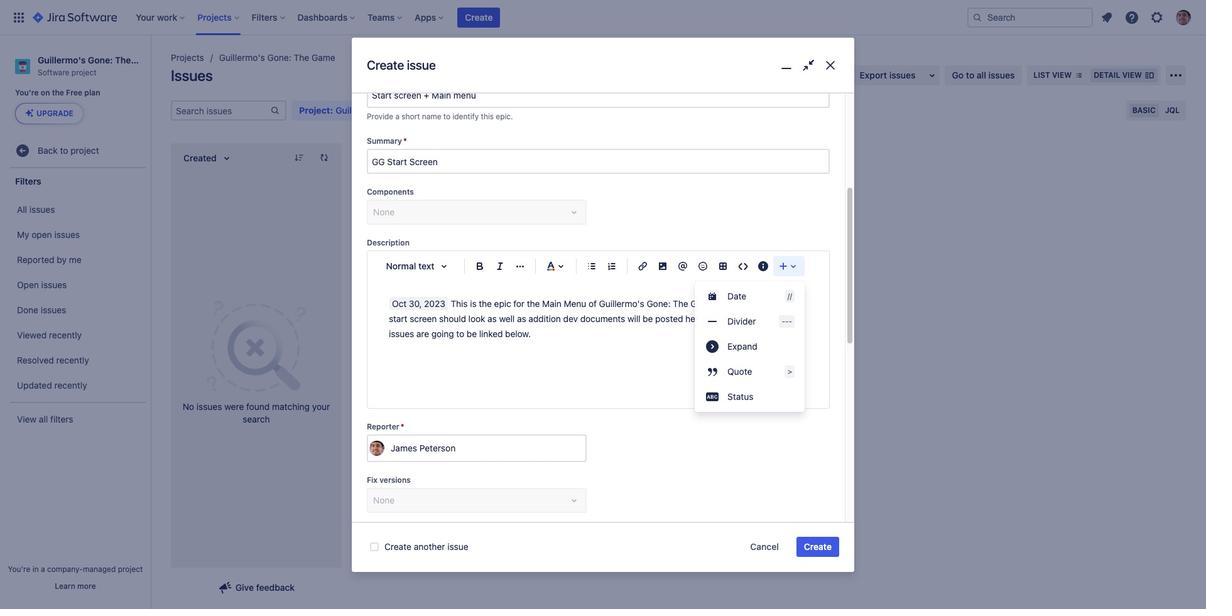 Task type: vqa. For each thing, say whether or not it's contained in the screenshot.
linked
yes



Task type: describe. For each thing, give the bounding box(es) containing it.
2 for from the left
[[750, 299, 761, 309]]

1 vertical spatial all
[[39, 414, 48, 425]]

start
[[389, 314, 407, 324]]

open
[[32, 229, 52, 240]]

this is the epic for the main menu of guillermo's gone: the game. images for how the start screen should look as well as addition dev documents will be posted here. all bugs and related issues are going to be linked below.
[[389, 299, 798, 339]]

the for guillermo's gone: the game
[[294, 52, 309, 63]]

summary *
[[367, 136, 407, 146]]

matching
[[272, 401, 310, 412]]

my open issues
[[17, 229, 80, 240]]

create inside primary element
[[465, 12, 493, 22]]

give
[[235, 582, 254, 593]]

text
[[418, 261, 434, 272]]

view
[[17, 414, 37, 425]]

plan
[[84, 88, 100, 97]]

oct
[[392, 299, 407, 309]]

all inside this is the epic for the main menu of guillermo's gone: the game. images for how the start screen should look as well as addition dev documents will be posted here. all bugs and related issues are going to be linked below.
[[708, 314, 718, 324]]

are
[[416, 329, 429, 339]]

to inside back to project link
[[60, 145, 68, 156]]

export issues button
[[852, 65, 939, 85]]

guillermo's gone: the game
[[219, 52, 335, 63]]

expand image
[[705, 339, 720, 354]]

give feedback button
[[210, 578, 302, 598]]

status image
[[705, 390, 720, 405]]

date image
[[705, 289, 720, 304]]

gone: for guillermo's gone: the game software project
[[88, 55, 113, 65]]

project for gone:
[[71, 68, 97, 77]]

resolved
[[17, 355, 54, 366]]

epic
[[494, 299, 511, 309]]

menu inside the create issue dialog
[[695, 284, 805, 410]]

of
[[589, 299, 597, 309]]

upgrade button
[[16, 104, 83, 124]]

search
[[243, 414, 270, 425]]

resolved recently link
[[6, 348, 147, 373]]

managed
[[83, 565, 116, 574]]

to inside this is the epic for the main menu of guillermo's gone: the game. images for how the start screen should look as well as addition dev documents will be posted here. all bugs and related issues are going to be linked below.
[[456, 329, 464, 339]]

provide a short name to identify this epic.
[[367, 112, 513, 121]]

save filter
[[730, 105, 771, 116]]

software
[[38, 68, 69, 77]]

view all filters
[[17, 414, 73, 425]]

give feedback
[[235, 582, 295, 593]]

1 for from the left
[[513, 299, 525, 309]]

addition
[[528, 314, 561, 324]]

menu
[[564, 299, 586, 309]]

status
[[727, 392, 753, 402]]

bold ⌘b image
[[472, 259, 487, 274]]

list
[[1034, 70, 1050, 80]]

0 horizontal spatial a
[[41, 565, 45, 574]]

jql
[[1165, 106, 1180, 115]]

primary element
[[8, 0, 967, 35]]

the right how
[[783, 299, 796, 309]]

list view
[[1034, 70, 1072, 80]]

documents
[[580, 314, 625, 324]]

normal text
[[386, 261, 434, 272]]

here.
[[685, 314, 706, 324]]

viewed
[[17, 330, 47, 340]]

//
[[788, 292, 792, 300]]

to inside go to all issues link
[[966, 70, 974, 80]]

1 horizontal spatial create button
[[796, 537, 839, 557]]

save filter button
[[722, 101, 779, 121]]

related
[[760, 314, 788, 324]]

detail
[[1094, 70, 1120, 80]]

the left 'main' on the left
[[527, 299, 540, 309]]

should
[[439, 314, 466, 324]]

0 vertical spatial be
[[643, 314, 653, 324]]

reported by me link
[[6, 248, 147, 273]]

reported by me
[[17, 254, 81, 265]]

summary
[[367, 136, 402, 146]]

in
[[32, 565, 39, 574]]

you're for you're in a company-managed project
[[8, 565, 30, 574]]

issues inside button
[[889, 70, 916, 80]]

fix versions
[[367, 476, 411, 485]]

viewed recently
[[17, 330, 82, 340]]

numbered list ⌘⇧7 image
[[604, 259, 619, 274]]

free
[[66, 88, 82, 97]]

bugs
[[720, 314, 740, 324]]

your
[[312, 401, 330, 412]]

3 - from the left
[[789, 317, 792, 326]]

normal text button
[[380, 253, 459, 280]]

1 horizontal spatial issue
[[447, 541, 468, 552]]

more
[[77, 582, 96, 591]]

screen
[[410, 314, 437, 324]]

learn
[[55, 582, 75, 591]]

peterson
[[419, 443, 456, 454]]

posted
[[655, 314, 683, 324]]

well
[[499, 314, 515, 324]]

* for summary *
[[403, 136, 407, 146]]

export
[[860, 70, 887, 80]]

2 as from the left
[[517, 314, 526, 324]]

filters
[[50, 414, 73, 425]]

guillermo's for guillermo's gone: the game software project
[[38, 55, 86, 65]]

open issues link
[[6, 273, 147, 298]]

oct 30, 2023
[[392, 299, 445, 309]]

detail view
[[1094, 70, 1142, 80]]

all issues
[[17, 204, 55, 215]]

2 - from the left
[[785, 317, 789, 326]]

divider
[[727, 316, 756, 327]]

identify
[[453, 112, 479, 121]]

2023
[[424, 299, 445, 309]]

create issue
[[367, 58, 436, 72]]

* for reporter *
[[401, 422, 404, 432]]

view for list view
[[1052, 70, 1072, 80]]

viewed recently link
[[6, 323, 147, 348]]

group containing all issues
[[6, 194, 147, 402]]

go to all issues link
[[945, 65, 1022, 85]]

exit full screen image
[[799, 57, 817, 75]]

issues right open
[[54, 229, 80, 240]]

open
[[17, 279, 39, 290]]



Task type: locate. For each thing, give the bounding box(es) containing it.
issue
[[407, 58, 436, 72], [447, 541, 468, 552]]

2 view from the left
[[1122, 70, 1142, 80]]

issues right export
[[889, 70, 916, 80]]

recently for viewed recently
[[49, 330, 82, 340]]

1 vertical spatial project
[[71, 145, 99, 156]]

the inside this is the epic for the main menu of guillermo's gone: the game. images for how the start screen should look as well as addition dev documents will be posted here. all bugs and related issues are going to be linked below.
[[673, 299, 688, 309]]

project for in
[[118, 565, 143, 574]]

reported
[[17, 254, 54, 265]]

view
[[1052, 70, 1072, 80], [1122, 70, 1142, 80]]

issues
[[889, 70, 916, 80], [988, 70, 1015, 80], [29, 204, 55, 215], [54, 229, 80, 240], [41, 279, 67, 290], [41, 305, 66, 315], [389, 329, 414, 339], [197, 401, 222, 412]]

bullet list ⌘⇧8 image
[[584, 259, 599, 274]]

to right back
[[60, 145, 68, 156]]

menu containing date
[[695, 284, 805, 410]]

issues inside no issues were found matching your search
[[197, 401, 222, 412]]

0 horizontal spatial be
[[467, 329, 477, 339]]

recently
[[49, 330, 82, 340], [56, 355, 89, 366], [54, 380, 87, 391]]

0 horizontal spatial gone:
[[88, 55, 113, 65]]

guillermo's up the will
[[599, 299, 644, 309]]

the for guillermo's gone: the game software project
[[115, 55, 131, 65]]

0 horizontal spatial the
[[115, 55, 131, 65]]

images
[[719, 299, 748, 309]]

1 vertical spatial be
[[467, 329, 477, 339]]

add image, video, or file image
[[655, 259, 670, 274]]

link image
[[635, 259, 650, 274]]

sort descending image
[[294, 153, 304, 163]]

issues up viewed recently
[[41, 305, 66, 315]]

the right 'on'
[[52, 88, 64, 97]]

project up plan
[[71, 68, 97, 77]]

recently down viewed recently "link"
[[56, 355, 89, 366]]

this
[[481, 112, 494, 121]]

1 vertical spatial all
[[708, 314, 718, 324]]

1 vertical spatial you're
[[8, 565, 30, 574]]

divider image
[[705, 314, 720, 329]]

updated
[[17, 380, 52, 391]]

0 horizontal spatial guillermo's
[[38, 55, 86, 65]]

project right managed
[[118, 565, 143, 574]]

guillermo's inside this is the epic for the main menu of guillermo's gone: the game. images for how the start screen should look as well as addition dev documents will be posted here. all bugs and related issues are going to be linked below.
[[599, 299, 644, 309]]

issues down reported by me
[[41, 279, 67, 290]]

search image
[[972, 12, 982, 22]]

recently down done issues link
[[49, 330, 82, 340]]

- right related
[[789, 317, 792, 326]]

0 horizontal spatial game
[[133, 55, 158, 65]]

to down should at the bottom of page
[[456, 329, 464, 339]]

1 view from the left
[[1052, 70, 1072, 80]]

open export issues dropdown image
[[924, 68, 939, 83]]

create button inside primary element
[[458, 7, 500, 27]]

company-
[[47, 565, 83, 574]]

1 horizontal spatial game
[[312, 52, 335, 63]]

guillermo's right "projects" at the left of page
[[219, 52, 265, 63]]

create banner
[[0, 0, 1206, 35]]

open issues
[[17, 279, 67, 290]]

1 - from the left
[[782, 317, 785, 326]]

view right detail
[[1122, 70, 1142, 80]]

you're left 'on'
[[15, 88, 39, 97]]

you're left in
[[8, 565, 30, 574]]

create issue dialog
[[352, 38, 854, 609]]

project inside guillermo's gone: the game software project
[[71, 68, 97, 77]]

game
[[312, 52, 335, 63], [133, 55, 158, 65]]

cancel
[[750, 541, 779, 552]]

guillermo's for guillermo's gone: the game
[[219, 52, 265, 63]]

to right name
[[443, 112, 450, 121]]

---
[[782, 317, 792, 326]]

minimize image
[[777, 57, 796, 75]]

be right the will
[[643, 314, 653, 324]]

1 horizontal spatial view
[[1122, 70, 1142, 80]]

as
[[488, 314, 497, 324], [517, 314, 526, 324]]

- right and
[[782, 317, 785, 326]]

issue right another
[[447, 541, 468, 552]]

gone: for guillermo's gone: the game
[[267, 52, 291, 63]]

how
[[764, 299, 780, 309]]

Search issues text field
[[172, 102, 270, 119]]

quote
[[727, 366, 752, 377]]

0 horizontal spatial all
[[17, 204, 27, 215]]

0 vertical spatial project
[[71, 68, 97, 77]]

another
[[414, 541, 445, 552]]

project right back
[[71, 145, 99, 156]]

gone: inside this is the epic for the main menu of guillermo's gone: the game. images for how the start screen should look as well as addition dev documents will be posted here. all bugs and related issues are going to be linked below.
[[647, 299, 671, 309]]

the right is
[[479, 299, 492, 309]]

0 horizontal spatial view
[[1052, 70, 1072, 80]]

recently inside "link"
[[49, 330, 82, 340]]

james peterson
[[391, 443, 456, 454]]

-
[[782, 317, 785, 326], [785, 317, 789, 326], [789, 317, 792, 326]]

issue up name
[[407, 58, 436, 72]]

0 vertical spatial a
[[395, 112, 400, 121]]

table image
[[715, 259, 731, 274]]

all right view
[[39, 414, 48, 425]]

a left short
[[395, 112, 400, 121]]

* right reporter
[[401, 422, 404, 432]]

a right in
[[41, 565, 45, 574]]

2 horizontal spatial guillermo's
[[599, 299, 644, 309]]

reporter
[[367, 422, 399, 432]]

short
[[402, 112, 420, 121]]

feedback
[[256, 582, 295, 593]]

emoji image
[[695, 259, 710, 274]]

all issues link
[[6, 197, 147, 223]]

refresh image
[[319, 153, 329, 163]]

2 vertical spatial project
[[118, 565, 143, 574]]

all
[[17, 204, 27, 215], [708, 314, 718, 324]]

0 vertical spatial all
[[17, 204, 27, 215]]

all left bugs
[[708, 314, 718, 324]]

0 vertical spatial recently
[[49, 330, 82, 340]]

look
[[468, 314, 485, 324]]

1 vertical spatial *
[[401, 422, 404, 432]]

provide
[[367, 112, 393, 121]]

recently for updated recently
[[54, 380, 87, 391]]

no
[[183, 401, 194, 412]]

you're for you're on the free plan
[[15, 88, 39, 97]]

* right summary
[[403, 136, 407, 146]]

as right well at the left bottom of the page
[[517, 314, 526, 324]]

fix
[[367, 476, 378, 485]]

reporter *
[[367, 422, 404, 432]]

1 vertical spatial recently
[[56, 355, 89, 366]]

game.
[[691, 299, 717, 309]]

versions
[[380, 476, 411, 485]]

gone: inside guillermo's gone: the game software project
[[88, 55, 113, 65]]

and
[[743, 314, 758, 324]]

Description - Main content area, start typing to enter text. text field
[[389, 297, 808, 387]]

0 vertical spatial issue
[[407, 58, 436, 72]]

save
[[730, 105, 750, 116]]

1 horizontal spatial for
[[750, 299, 761, 309]]

1 horizontal spatial all
[[977, 70, 986, 80]]

view right list
[[1052, 70, 1072, 80]]

all right go
[[977, 70, 986, 80]]

>
[[788, 368, 792, 376]]

guillermo's gone: the game software project
[[38, 55, 158, 77]]

james peterson image
[[369, 441, 384, 456]]

2 horizontal spatial gone:
[[647, 299, 671, 309]]

recently for resolved recently
[[56, 355, 89, 366]]

1 horizontal spatial gone:
[[267, 52, 291, 63]]

jira software image
[[33, 10, 117, 25], [33, 10, 117, 25]]

this
[[451, 299, 468, 309]]

a inside dialog
[[395, 112, 400, 121]]

issues down start
[[389, 329, 414, 339]]

mention image
[[675, 259, 690, 274]]

my
[[17, 229, 29, 240]]

go to all issues
[[952, 70, 1015, 80]]

you're on the free plan
[[15, 88, 100, 97]]

1 as from the left
[[488, 314, 497, 324]]

cancel button
[[743, 537, 786, 557]]

2 vertical spatial recently
[[54, 380, 87, 391]]

1 vertical spatial issue
[[447, 541, 468, 552]]

view all filters link
[[6, 407, 147, 432]]

1 horizontal spatial all
[[708, 314, 718, 324]]

components
[[367, 187, 414, 197]]

learn more
[[55, 582, 96, 591]]

updated recently link
[[6, 373, 147, 398]]

0 vertical spatial all
[[977, 70, 986, 80]]

create
[[465, 12, 493, 22], [367, 58, 404, 72], [384, 541, 411, 552], [804, 541, 832, 552]]

italic ⌘i image
[[492, 259, 508, 274]]

more formatting image
[[513, 259, 528, 274]]

0 horizontal spatial create button
[[458, 7, 500, 27]]

0 vertical spatial *
[[403, 136, 407, 146]]

issues inside this is the epic for the main menu of guillermo's gone: the game. images for how the start screen should look as well as addition dev documents will be posted here. all bugs and related issues are going to be linked below.
[[389, 329, 414, 339]]

menu
[[695, 284, 805, 410]]

for right epic
[[513, 299, 525, 309]]

guillermo's gone: the game link
[[219, 50, 335, 65]]

1 horizontal spatial the
[[294, 52, 309, 63]]

guillermo's up software
[[38, 55, 86, 65]]

me
[[69, 254, 81, 265]]

1 horizontal spatial guillermo's
[[219, 52, 265, 63]]

back to project
[[38, 145, 99, 156]]

1 horizontal spatial a
[[395, 112, 400, 121]]

were
[[224, 401, 244, 412]]

basic
[[1132, 106, 1156, 115]]

james
[[391, 443, 417, 454]]

0 horizontal spatial issue
[[407, 58, 436, 72]]

project
[[71, 68, 97, 77], [71, 145, 99, 156], [118, 565, 143, 574]]

game inside guillermo's gone: the game software project
[[133, 55, 158, 65]]

will
[[628, 314, 640, 324]]

Search field
[[967, 7, 1093, 27]]

date
[[727, 291, 746, 302]]

0 vertical spatial you're
[[15, 88, 39, 97]]

2 horizontal spatial the
[[673, 299, 688, 309]]

issues inside 'link'
[[41, 279, 67, 290]]

0 vertical spatial create button
[[458, 7, 500, 27]]

info panel image
[[756, 259, 771, 274]]

dev
[[563, 314, 578, 324]]

0 horizontal spatial all
[[39, 414, 48, 425]]

0 horizontal spatial as
[[488, 314, 497, 324]]

the inside guillermo's gone: the game software project
[[115, 55, 131, 65]]

issues up open
[[29, 204, 55, 215]]

the
[[294, 52, 309, 63], [115, 55, 131, 65], [673, 299, 688, 309]]

be down look
[[467, 329, 477, 339]]

for up and
[[750, 299, 761, 309]]

filter
[[752, 105, 771, 116]]

1 horizontal spatial be
[[643, 314, 653, 324]]

group
[[6, 194, 147, 402]]

epic.
[[496, 112, 513, 121]]

view for detail view
[[1122, 70, 1142, 80]]

1 vertical spatial a
[[41, 565, 45, 574]]

you're in a company-managed project
[[8, 565, 143, 574]]

expand
[[727, 341, 757, 352]]

all up my
[[17, 204, 27, 215]]

game for guillermo's gone: the game
[[312, 52, 335, 63]]

normal
[[386, 261, 416, 272]]

name
[[422, 112, 441, 121]]

1 horizontal spatial as
[[517, 314, 526, 324]]

game for guillermo's gone: the game software project
[[133, 55, 158, 65]]

code snippet image
[[736, 259, 751, 274]]

be
[[643, 314, 653, 324], [467, 329, 477, 339]]

linked
[[479, 329, 503, 339]]

- down //
[[785, 317, 789, 326]]

None text field
[[368, 84, 829, 107], [368, 150, 829, 173], [368, 84, 829, 107], [368, 150, 829, 173]]

0 horizontal spatial for
[[513, 299, 525, 309]]

1 vertical spatial create button
[[796, 537, 839, 557]]

guillermo's inside guillermo's gone: the game software project
[[38, 55, 86, 65]]

discard & close image
[[821, 57, 839, 75]]

issues right no
[[197, 401, 222, 412]]

issues left list
[[988, 70, 1015, 80]]

gone:
[[267, 52, 291, 63], [88, 55, 113, 65], [647, 299, 671, 309]]

as left well at the left bottom of the page
[[488, 314, 497, 324]]

done issues
[[17, 305, 66, 315]]

recently down resolved recently link at bottom
[[54, 380, 87, 391]]

to right go
[[966, 70, 974, 80]]

issues
[[171, 67, 213, 84]]

back to project link
[[10, 138, 146, 164]]

quote image
[[705, 364, 720, 380]]



